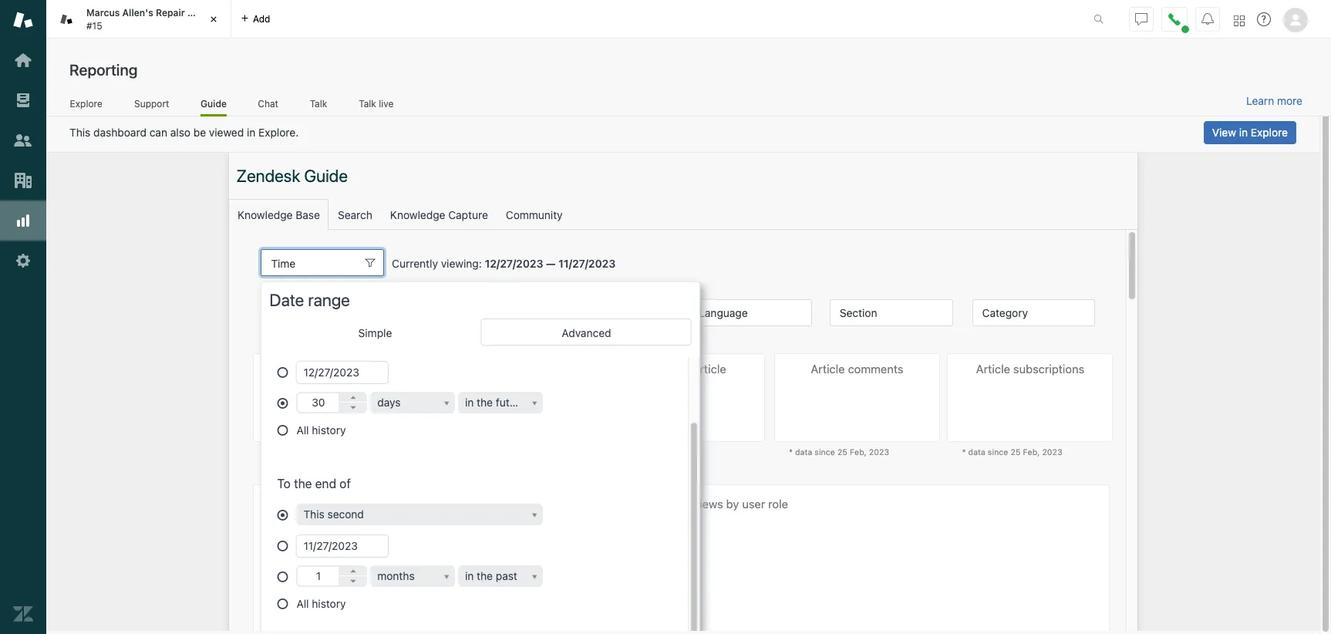 Task type: vqa. For each thing, say whether or not it's contained in the screenshot.
Talk
yes



Task type: locate. For each thing, give the bounding box(es) containing it.
get help image
[[1257, 12, 1271, 26]]

explore down learn more link
[[1251, 126, 1288, 139]]

reporting
[[69, 61, 138, 79]]

guide link
[[201, 98, 227, 116]]

talk link
[[310, 98, 328, 114]]

tab
[[46, 0, 231, 39]]

1 horizontal spatial talk
[[359, 98, 376, 109]]

get started image
[[13, 50, 33, 70]]

2 in from the left
[[1240, 126, 1248, 139]]

1 horizontal spatial explore
[[1251, 126, 1288, 139]]

live
[[379, 98, 394, 109]]

in right viewed
[[247, 126, 256, 139]]

guide
[[201, 98, 227, 109]]

marcus
[[86, 7, 120, 19]]

this
[[69, 126, 90, 139]]

more
[[1278, 94, 1303, 107]]

can
[[149, 126, 167, 139]]

2 talk from the left
[[359, 98, 376, 109]]

learn more
[[1247, 94, 1303, 107]]

explore.
[[259, 126, 299, 139]]

admin image
[[13, 251, 33, 271]]

marcus allen's repair ticket #15
[[86, 7, 215, 31]]

learn more link
[[1247, 94, 1303, 108]]

1 talk from the left
[[310, 98, 327, 109]]

notifications image
[[1202, 13, 1214, 25]]

explore up this
[[70, 98, 102, 109]]

0 horizontal spatial explore
[[70, 98, 102, 109]]

talk
[[310, 98, 327, 109], [359, 98, 376, 109]]

main element
[[0, 0, 46, 634]]

also
[[170, 126, 191, 139]]

0 horizontal spatial in
[[247, 126, 256, 139]]

talk right "chat"
[[310, 98, 327, 109]]

repair
[[156, 7, 185, 19]]

zendesk image
[[13, 604, 33, 624]]

talk inside talk live link
[[359, 98, 376, 109]]

explore
[[70, 98, 102, 109], [1251, 126, 1288, 139]]

talk inside talk "link"
[[310, 98, 327, 109]]

in right view
[[1240, 126, 1248, 139]]

tab containing marcus allen's repair ticket
[[46, 0, 231, 39]]

1 horizontal spatial in
[[1240, 126, 1248, 139]]

tabs tab list
[[46, 0, 1078, 39]]

talk for talk live
[[359, 98, 376, 109]]

view in explore
[[1213, 126, 1288, 139]]

organizations image
[[13, 170, 33, 191]]

0 vertical spatial explore
[[70, 98, 102, 109]]

talk left live
[[359, 98, 376, 109]]

chat
[[258, 98, 278, 109]]

1 vertical spatial explore
[[1251, 126, 1288, 139]]

in
[[247, 126, 256, 139], [1240, 126, 1248, 139]]

0 horizontal spatial talk
[[310, 98, 327, 109]]



Task type: describe. For each thing, give the bounding box(es) containing it.
talk for talk
[[310, 98, 327, 109]]

add button
[[231, 0, 280, 38]]

close image
[[206, 12, 221, 27]]

chat link
[[258, 98, 279, 114]]

reporting image
[[13, 211, 33, 231]]

#15
[[86, 20, 102, 31]]

support link
[[134, 98, 170, 114]]

talk live
[[359, 98, 394, 109]]

be
[[194, 126, 206, 139]]

support
[[134, 98, 169, 109]]

zendesk support image
[[13, 10, 33, 30]]

viewed
[[209, 126, 244, 139]]

this dashboard can also be viewed in explore.
[[69, 126, 299, 139]]

dashboard
[[93, 126, 147, 139]]

ticket
[[187, 7, 215, 19]]

in inside view in explore button
[[1240, 126, 1248, 139]]

1 in from the left
[[247, 126, 256, 139]]

customers image
[[13, 130, 33, 150]]

explore inside button
[[1251, 126, 1288, 139]]

zendesk products image
[[1234, 15, 1245, 26]]

views image
[[13, 90, 33, 110]]

allen's
[[122, 7, 153, 19]]

button displays agent's chat status as invisible. image
[[1136, 13, 1148, 25]]

talk live link
[[358, 98, 394, 114]]

add
[[253, 13, 270, 24]]

learn
[[1247, 94, 1275, 107]]

view
[[1213, 126, 1237, 139]]

view in explore button
[[1204, 121, 1297, 144]]

explore link
[[69, 98, 103, 114]]



